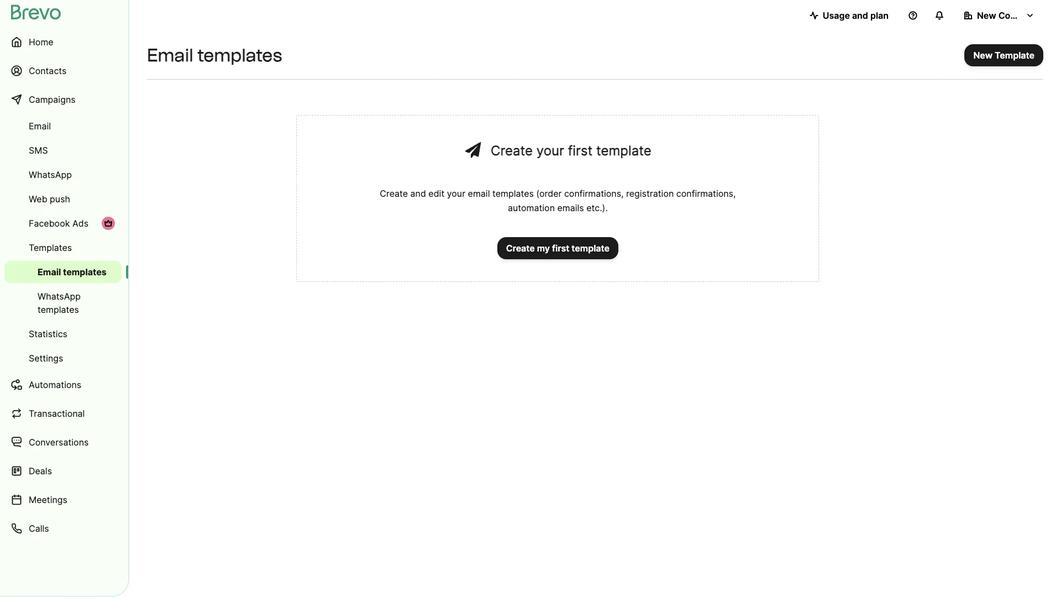 Task type: locate. For each thing, give the bounding box(es) containing it.
whatsapp for whatsapp
[[29, 169, 72, 180]]

2 vertical spatial email
[[38, 267, 61, 278]]

email link
[[4, 115, 122, 137]]

conversations link
[[4, 429, 122, 456]]

and left plan
[[853, 10, 869, 21]]

your inside the create and edit your email templates (order confirmations, registration confirmations, automation emails etc.).
[[447, 188, 466, 199]]

0 horizontal spatial confirmations,
[[565, 188, 624, 199]]

create my first template button
[[498, 237, 619, 259]]

template inside button
[[572, 243, 610, 254]]

0 vertical spatial template
[[597, 143, 652, 159]]

1 vertical spatial new
[[974, 50, 993, 61]]

your
[[537, 143, 565, 159], [447, 188, 466, 199]]

1 horizontal spatial your
[[537, 143, 565, 159]]

deals link
[[4, 458, 122, 484]]

0 vertical spatial whatsapp
[[29, 169, 72, 180]]

new company button
[[956, 4, 1044, 27]]

templates link
[[4, 237, 122, 259]]

etc.).
[[587, 202, 608, 213]]

(order
[[537, 188, 562, 199]]

create and edit your email templates (order confirmations, registration confirmations, automation emails etc.).
[[380, 188, 736, 213]]

and inside button
[[853, 10, 869, 21]]

company
[[999, 10, 1040, 21]]

0 vertical spatial email templates
[[147, 45, 282, 66]]

template up registration
[[597, 143, 652, 159]]

sms link
[[4, 139, 122, 161]]

0 horizontal spatial your
[[447, 188, 466, 199]]

1 vertical spatial your
[[447, 188, 466, 199]]

whatsapp templates
[[38, 291, 81, 315]]

first for your
[[568, 143, 593, 159]]

first inside button
[[552, 243, 570, 254]]

0 vertical spatial and
[[853, 10, 869, 21]]

ads
[[72, 218, 88, 229]]

new left company
[[978, 10, 997, 21]]

sms
[[29, 145, 48, 156]]

calls link
[[4, 515, 122, 542]]

facebook ads link
[[4, 212, 122, 234]]

2 vertical spatial create
[[506, 243, 535, 254]]

1 horizontal spatial and
[[853, 10, 869, 21]]

facebook
[[29, 218, 70, 229]]

and inside the create and edit your email templates (order confirmations, registration confirmations, automation emails etc.).
[[411, 188, 426, 199]]

and
[[853, 10, 869, 21], [411, 188, 426, 199]]

home link
[[4, 29, 122, 55]]

templates
[[29, 242, 72, 253]]

whatsapp down email templates link
[[38, 291, 81, 302]]

email
[[468, 188, 490, 199]]

new left template
[[974, 50, 993, 61]]

0 horizontal spatial and
[[411, 188, 426, 199]]

email templates
[[147, 45, 282, 66], [38, 267, 107, 278]]

create
[[491, 143, 533, 159], [380, 188, 408, 199], [506, 243, 535, 254]]

create inside button
[[506, 243, 535, 254]]

and for usage
[[853, 10, 869, 21]]

template
[[996, 50, 1035, 61]]

create inside the create and edit your email templates (order confirmations, registration confirmations, automation emails etc.).
[[380, 188, 408, 199]]

template down etc.).
[[572, 243, 610, 254]]

contacts
[[29, 65, 67, 76]]

1 vertical spatial first
[[552, 243, 570, 254]]

0 vertical spatial your
[[537, 143, 565, 159]]

first up the create and edit your email templates (order confirmations, registration confirmations, automation emails etc.). at the top of page
[[568, 143, 593, 159]]

first right 'my'
[[552, 243, 570, 254]]

1 horizontal spatial confirmations,
[[677, 188, 736, 199]]

1 vertical spatial create
[[380, 188, 408, 199]]

plan
[[871, 10, 889, 21]]

registration
[[627, 188, 674, 199]]

0 vertical spatial first
[[568, 143, 593, 159]]

automation
[[508, 202, 555, 213]]

template
[[597, 143, 652, 159], [572, 243, 610, 254]]

whatsapp
[[29, 169, 72, 180], [38, 291, 81, 302]]

0 horizontal spatial email templates
[[38, 267, 107, 278]]

templates inside whatsapp templates
[[38, 304, 79, 315]]

your up (order
[[537, 143, 565, 159]]

transactional link
[[4, 400, 122, 427]]

statistics
[[29, 329, 67, 340]]

settings
[[29, 353, 63, 364]]

your right edit
[[447, 188, 466, 199]]

1 vertical spatial and
[[411, 188, 426, 199]]

home
[[29, 37, 53, 48]]

new template
[[974, 50, 1035, 61]]

1 vertical spatial whatsapp
[[38, 291, 81, 302]]

first for my
[[552, 243, 570, 254]]

and left edit
[[411, 188, 426, 199]]

new
[[978, 10, 997, 21], [974, 50, 993, 61]]

automations
[[29, 379, 81, 390]]

email
[[147, 45, 193, 66], [29, 121, 51, 132], [38, 267, 61, 278]]

new template button
[[965, 44, 1044, 66]]

1 vertical spatial email templates
[[38, 267, 107, 278]]

1 vertical spatial template
[[572, 243, 610, 254]]

first
[[568, 143, 593, 159], [552, 243, 570, 254]]

0 vertical spatial new
[[978, 10, 997, 21]]

whatsapp up web push
[[29, 169, 72, 180]]

whatsapp for whatsapp templates
[[38, 291, 81, 302]]

1 confirmations, from the left
[[565, 188, 624, 199]]

confirmations,
[[565, 188, 624, 199], [677, 188, 736, 199]]

templates
[[197, 45, 282, 66], [493, 188, 534, 199], [63, 267, 107, 278], [38, 304, 79, 315]]

web push
[[29, 194, 70, 205]]

whatsapp link
[[4, 164, 122, 186]]

0 vertical spatial create
[[491, 143, 533, 159]]



Task type: vqa. For each thing, say whether or not it's contained in the screenshot.
31 associated with the bottommost 31 link
no



Task type: describe. For each thing, give the bounding box(es) containing it.
conversations
[[29, 437, 89, 448]]

templates inside the create and edit your email templates (order confirmations, registration confirmations, automation emails etc.).
[[493, 188, 534, 199]]

deals
[[29, 466, 52, 477]]

create for create your first template
[[491, 143, 533, 159]]

new company
[[978, 10, 1040, 21]]

calls
[[29, 523, 49, 534]]

email templates link
[[4, 261, 122, 283]]

facebook ads
[[29, 218, 88, 229]]

create my first template
[[506, 243, 610, 254]]

settings link
[[4, 347, 122, 369]]

campaigns
[[29, 94, 76, 105]]

edit
[[429, 188, 445, 199]]

usage
[[823, 10, 851, 21]]

meetings link
[[4, 487, 122, 513]]

create your first template
[[491, 143, 652, 159]]

usage and plan
[[823, 10, 889, 21]]

meetings
[[29, 494, 67, 505]]

new for new template
[[974, 50, 993, 61]]

1 horizontal spatial email templates
[[147, 45, 282, 66]]

new for new company
[[978, 10, 997, 21]]

campaigns link
[[4, 86, 122, 113]]

usage and plan button
[[801, 4, 898, 27]]

my
[[537, 243, 550, 254]]

web
[[29, 194, 47, 205]]

web push link
[[4, 188, 122, 210]]

2 confirmations, from the left
[[677, 188, 736, 199]]

left___rvooi image
[[104, 219, 113, 228]]

1 vertical spatial email
[[29, 121, 51, 132]]

contacts link
[[4, 58, 122, 84]]

transactional
[[29, 408, 85, 419]]

and for create
[[411, 188, 426, 199]]

0 vertical spatial email
[[147, 45, 193, 66]]

statistics link
[[4, 323, 122, 345]]

push
[[50, 194, 70, 205]]

emails
[[558, 202, 584, 213]]

whatsapp templates link
[[4, 285, 122, 321]]

automations link
[[4, 372, 122, 398]]

create for create and edit your email templates (order confirmations, registration confirmations, automation emails etc.).
[[380, 188, 408, 199]]

template for create my first template
[[572, 243, 610, 254]]

template for create your first template
[[597, 143, 652, 159]]

create for create my first template
[[506, 243, 535, 254]]



